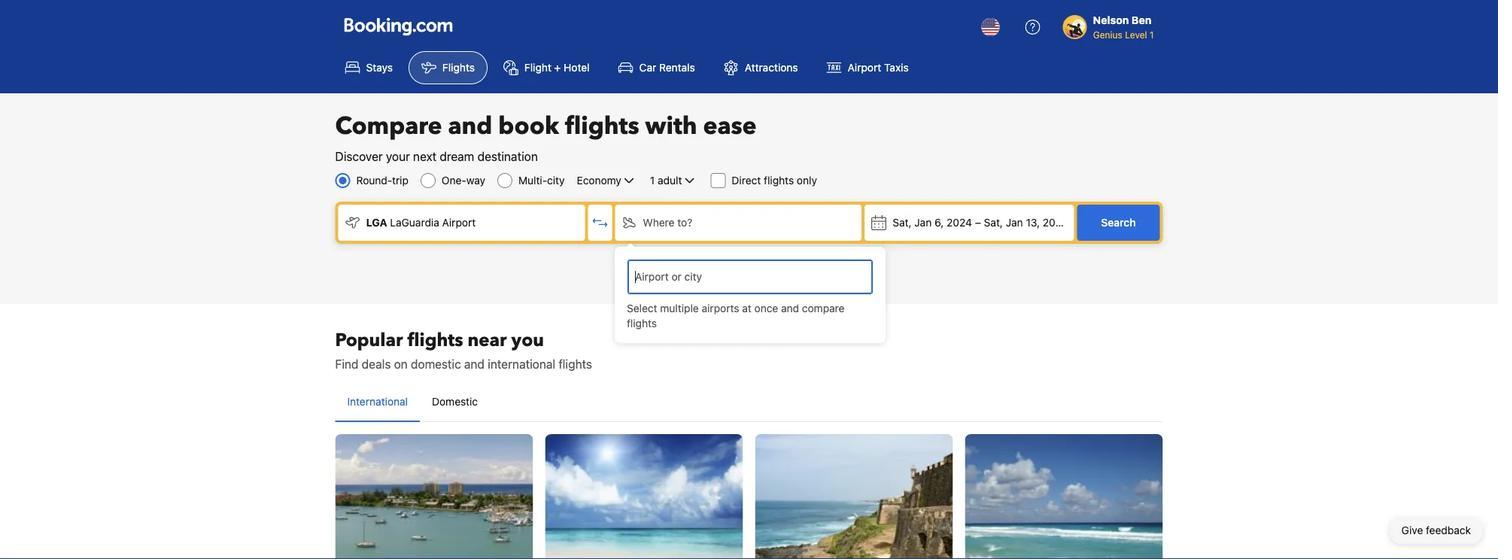 Task type: describe. For each thing, give the bounding box(es) containing it.
flight + hotel link
[[491, 51, 603, 84]]

multi-city
[[519, 174, 565, 187]]

one-
[[442, 174, 467, 187]]

direct
[[732, 174, 761, 187]]

charlotte to montego bay image
[[335, 434, 533, 559]]

laguardia
[[390, 216, 440, 229]]

direct flights only
[[732, 174, 818, 187]]

lga
[[366, 216, 388, 229]]

trip
[[392, 174, 409, 187]]

airport taxis link
[[814, 51, 922, 84]]

2 sat, from the left
[[984, 216, 1003, 229]]

ease
[[704, 110, 757, 143]]

13,
[[1026, 216, 1040, 229]]

0 vertical spatial airport
[[848, 61, 882, 74]]

where
[[643, 216, 675, 229]]

sat, jan 6, 2024 – sat, jan 13, 2024
[[893, 216, 1069, 229]]

flights inside select multiple airports at once and compare flights
[[627, 317, 657, 330]]

sat, jan 6, 2024 – sat, jan 13, 2024 button
[[865, 205, 1075, 241]]

city
[[547, 174, 565, 187]]

way
[[467, 174, 486, 187]]

hotel
[[564, 61, 590, 74]]

once
[[755, 302, 779, 315]]

popular
[[335, 328, 403, 353]]

destination
[[478, 149, 538, 164]]

1 inside nelson ben genius level 1
[[1150, 29, 1154, 40]]

1 adult
[[650, 174, 682, 187]]

flights link
[[409, 51, 488, 84]]

genius
[[1094, 29, 1123, 40]]

nelson ben genius level 1
[[1094, 14, 1154, 40]]

on
[[394, 357, 408, 372]]

stays
[[366, 61, 393, 74]]

flight + hotel
[[525, 61, 590, 74]]

international
[[488, 357, 556, 372]]

deals
[[362, 357, 391, 372]]

select
[[627, 302, 658, 315]]

and inside compare and book flights with ease discover your next dream destination
[[448, 110, 493, 143]]

discover
[[335, 149, 383, 164]]

airport taxis
[[848, 61, 909, 74]]

give feedback
[[1402, 524, 1472, 537]]

multi-
[[519, 174, 547, 187]]

tab list containing international
[[335, 382, 1164, 423]]

6,
[[935, 216, 944, 229]]

search
[[1102, 216, 1136, 229]]

attractions link
[[711, 51, 811, 84]]

compare
[[802, 302, 845, 315]]

1 vertical spatial airport
[[442, 216, 476, 229]]

search button
[[1078, 205, 1161, 241]]

one-way
[[442, 174, 486, 187]]

car
[[640, 61, 657, 74]]

and inside 'popular flights near you find deals on domestic and international flights'
[[464, 357, 485, 372]]

nelson
[[1094, 14, 1130, 26]]

flight
[[525, 61, 552, 74]]

your
[[386, 149, 410, 164]]

ben
[[1132, 14, 1152, 26]]

find
[[335, 357, 359, 372]]

2 jan from the left
[[1006, 216, 1024, 229]]



Task type: locate. For each thing, give the bounding box(es) containing it.
round-
[[356, 174, 392, 187]]

multiple
[[661, 302, 699, 315]]

flights down "select"
[[627, 317, 657, 330]]

and inside select multiple airports at once and compare flights
[[781, 302, 800, 315]]

1 jan from the left
[[915, 216, 932, 229]]

and up 'dream'
[[448, 110, 493, 143]]

1
[[1150, 29, 1154, 40], [650, 174, 655, 187]]

2 vertical spatial and
[[464, 357, 485, 372]]

adult
[[658, 174, 682, 187]]

0 horizontal spatial sat,
[[893, 216, 912, 229]]

airport down one-way at the left top of the page
[[442, 216, 476, 229]]

car rentals link
[[606, 51, 708, 84]]

0 vertical spatial and
[[448, 110, 493, 143]]

near
[[468, 328, 507, 353]]

sat,
[[893, 216, 912, 229], [984, 216, 1003, 229]]

dream
[[440, 149, 475, 164]]

jan
[[915, 216, 932, 229], [1006, 216, 1024, 229]]

domestic button
[[420, 382, 490, 422]]

rentals
[[659, 61, 695, 74]]

tab list
[[335, 382, 1164, 423]]

1 right level
[[1150, 29, 1154, 40]]

–
[[976, 216, 982, 229]]

flights up economy
[[565, 110, 640, 143]]

Airport or city text field
[[634, 269, 867, 285]]

compare
[[335, 110, 442, 143]]

compare and book flights with ease discover your next dream destination
[[335, 110, 757, 164]]

flights
[[565, 110, 640, 143], [764, 174, 794, 187], [627, 317, 657, 330], [408, 328, 463, 353], [559, 357, 593, 372]]

0 horizontal spatial jan
[[915, 216, 932, 229]]

sat, left 6,
[[893, 216, 912, 229]]

lga laguardia airport
[[366, 216, 476, 229]]

0 vertical spatial 1
[[1150, 29, 1154, 40]]

1 adult button
[[649, 172, 699, 190]]

0 horizontal spatial 1
[[650, 174, 655, 187]]

booking.com logo image
[[344, 18, 453, 36], [344, 18, 453, 36]]

with
[[646, 110, 698, 143]]

domestic
[[411, 357, 461, 372]]

next
[[413, 149, 437, 164]]

book
[[499, 110, 559, 143]]

give
[[1402, 524, 1424, 537]]

charlotte to cancún image
[[966, 434, 1164, 559]]

2 2024 from the left
[[1043, 216, 1069, 229]]

2024 right 13,
[[1043, 216, 1069, 229]]

give feedback button
[[1390, 517, 1484, 544]]

sat, right –
[[984, 216, 1003, 229]]

select multiple airports at once and compare flights
[[627, 302, 845, 330]]

where to?
[[643, 216, 693, 229]]

to?
[[678, 216, 693, 229]]

flights right international
[[559, 357, 593, 372]]

charlotte to punta cana image
[[545, 434, 743, 559]]

1 horizontal spatial 2024
[[1043, 216, 1069, 229]]

popular flights near you find deals on domestic and international flights
[[335, 328, 593, 372]]

flights inside compare and book flights with ease discover your next dream destination
[[565, 110, 640, 143]]

and
[[448, 110, 493, 143], [781, 302, 800, 315], [464, 357, 485, 372]]

airport left taxis
[[848, 61, 882, 74]]

1 horizontal spatial airport
[[848, 61, 882, 74]]

0 horizontal spatial airport
[[442, 216, 476, 229]]

car rentals
[[640, 61, 695, 74]]

flights left only
[[764, 174, 794, 187]]

1 sat, from the left
[[893, 216, 912, 229]]

charlotte to san juan image
[[755, 434, 953, 559]]

1 inside popup button
[[650, 174, 655, 187]]

flights up domestic
[[408, 328, 463, 353]]

and right once
[[781, 302, 800, 315]]

where to? button
[[615, 205, 862, 241]]

0 horizontal spatial 2024
[[947, 216, 973, 229]]

airport
[[848, 61, 882, 74], [442, 216, 476, 229]]

international
[[347, 396, 408, 408]]

2024 left –
[[947, 216, 973, 229]]

flights
[[443, 61, 475, 74]]

2024
[[947, 216, 973, 229], [1043, 216, 1069, 229]]

jan left 13,
[[1006, 216, 1024, 229]]

international button
[[335, 382, 420, 422]]

1 left 'adult'
[[650, 174, 655, 187]]

1 2024 from the left
[[947, 216, 973, 229]]

1 horizontal spatial jan
[[1006, 216, 1024, 229]]

jan left 6,
[[915, 216, 932, 229]]

and down near
[[464, 357, 485, 372]]

airports
[[702, 302, 740, 315]]

+
[[555, 61, 561, 74]]

taxis
[[885, 61, 909, 74]]

round-trip
[[356, 174, 409, 187]]

1 horizontal spatial 1
[[1150, 29, 1154, 40]]

1 vertical spatial and
[[781, 302, 800, 315]]

level
[[1126, 29, 1148, 40]]

domestic
[[432, 396, 478, 408]]

you
[[512, 328, 544, 353]]

1 horizontal spatial sat,
[[984, 216, 1003, 229]]

at
[[743, 302, 752, 315]]

attractions
[[745, 61, 798, 74]]

feedback
[[1427, 524, 1472, 537]]

economy
[[577, 174, 622, 187]]

stays link
[[332, 51, 406, 84]]

only
[[797, 174, 818, 187]]

1 vertical spatial 1
[[650, 174, 655, 187]]



Task type: vqa. For each thing, say whether or not it's contained in the screenshot.
HOW in 'dropdown button'
no



